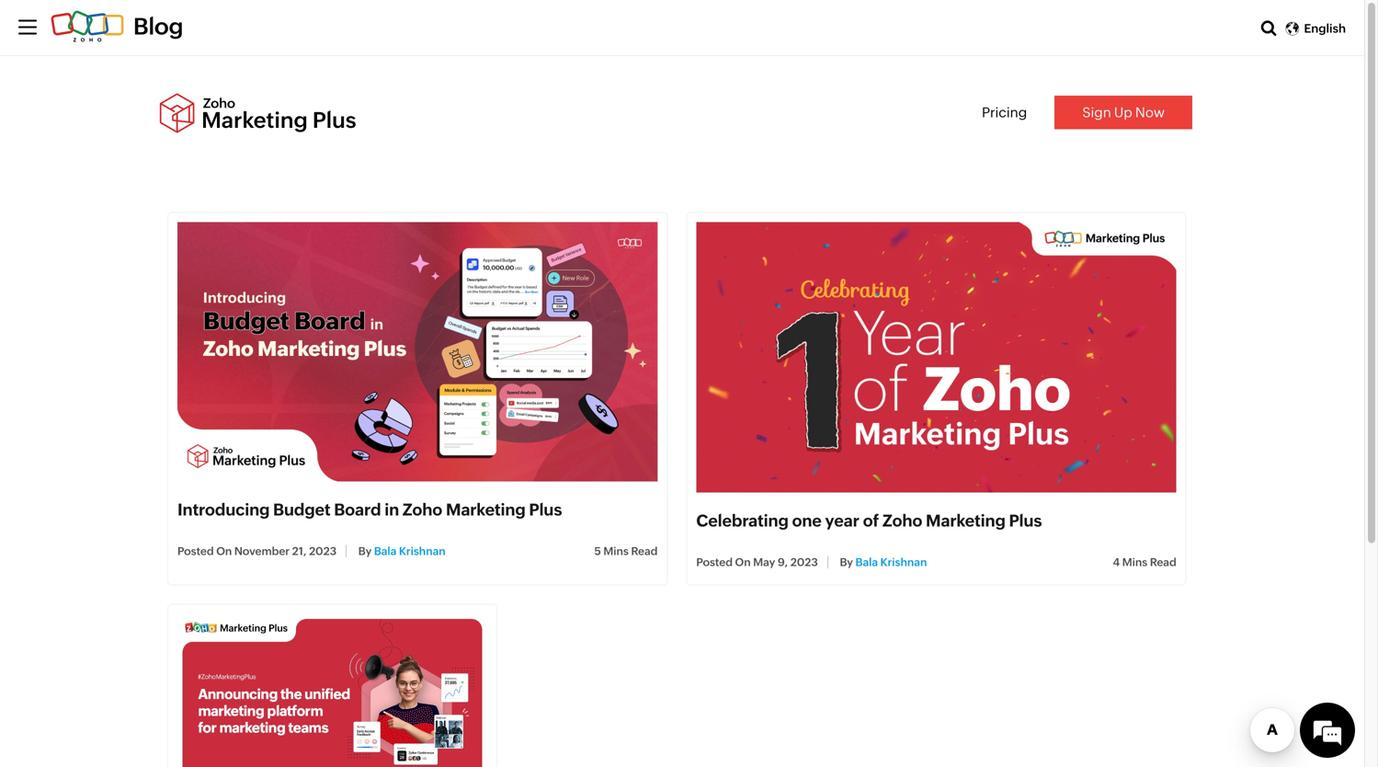 Task type: vqa. For each thing, say whether or not it's contained in the screenshot.
the rightmost on
yes



Task type: locate. For each thing, give the bounding box(es) containing it.
on left november
[[216, 545, 232, 558]]

posted on may 9, 2023
[[697, 556, 819, 568]]

posted on november 21, 2023
[[178, 545, 337, 558]]

by bala krishnan
[[356, 545, 446, 558], [838, 556, 928, 568]]

now
[[1136, 104, 1165, 121]]

blog
[[133, 13, 183, 40]]

by down "year"
[[840, 556, 854, 568]]

plus
[[529, 500, 562, 519], [1010, 511, 1043, 530]]

on left may
[[735, 556, 751, 568]]

on for celebrating
[[735, 556, 751, 568]]

bala krishnan link
[[374, 545, 446, 558], [856, 556, 928, 568]]

bala krishnan link for in
[[374, 545, 446, 558]]

marketing
[[446, 500, 526, 519], [926, 511, 1006, 530]]

zoho
[[403, 500, 443, 519], [883, 511, 923, 530]]

1 horizontal spatial read
[[1151, 556, 1177, 568]]

krishnan for in
[[399, 545, 446, 558]]

krishnan
[[399, 545, 446, 558], [881, 556, 928, 568]]

1 horizontal spatial by
[[840, 556, 854, 568]]

krishnan down in at the bottom left of the page
[[399, 545, 446, 558]]

by bala krishnan down 'of'
[[838, 556, 928, 568]]

posted left may
[[697, 556, 733, 568]]

english
[[1305, 21, 1347, 35]]

board
[[334, 500, 381, 519]]

sign up now link
[[1055, 96, 1193, 129]]

0 horizontal spatial mins
[[604, 545, 629, 558]]

by
[[359, 545, 372, 558], [840, 556, 854, 568]]

1 horizontal spatial posted
[[697, 556, 733, 568]]

2023
[[309, 545, 337, 558], [791, 556, 819, 568]]

read for celebrating one year of zoho marketing plus
[[1151, 556, 1177, 568]]

pricing
[[982, 104, 1028, 121]]

0 horizontal spatial 2023
[[309, 545, 337, 558]]

announcing zoho marketing plus: the unified marketing platform for marketing teams image
[[178, 614, 488, 767]]

0 horizontal spatial bala krishnan link
[[374, 545, 446, 558]]

1 horizontal spatial plus
[[1010, 511, 1043, 530]]

mins
[[604, 545, 629, 558], [1123, 556, 1148, 568]]

1 horizontal spatial marketing
[[926, 511, 1006, 530]]

1 horizontal spatial bala krishnan link
[[856, 556, 928, 568]]

on
[[216, 545, 232, 558], [735, 556, 751, 568]]

marketing for celebrating one year of zoho marketing plus
[[926, 511, 1006, 530]]

1 horizontal spatial bala
[[856, 556, 878, 568]]

4
[[1113, 556, 1121, 568]]

on for introducing
[[216, 545, 232, 558]]

november
[[234, 545, 290, 558]]

read
[[631, 545, 658, 558], [1151, 556, 1177, 568]]

read for introducing budget board in zoho marketing plus
[[631, 545, 658, 558]]

bala down celebrating one year of zoho marketing plus link
[[856, 556, 878, 568]]

2023 right 9,
[[791, 556, 819, 568]]

by bala krishnan for in
[[356, 545, 446, 558]]

read right 5
[[631, 545, 658, 558]]

by for board
[[359, 545, 372, 558]]

posted
[[178, 545, 214, 558], [697, 556, 733, 568]]

read right 4
[[1151, 556, 1177, 568]]

0 horizontal spatial by
[[359, 545, 372, 558]]

krishnan down celebrating one year of zoho marketing plus
[[881, 556, 928, 568]]

mins right 4
[[1123, 556, 1148, 568]]

2023 for one
[[791, 556, 819, 568]]

blog banner
[[0, 0, 1365, 56]]

by bala krishnan down in at the bottom left of the page
[[356, 545, 446, 558]]

21,
[[292, 545, 307, 558]]

4 mins read
[[1113, 556, 1177, 568]]

bala down in at the bottom left of the page
[[374, 545, 397, 558]]

krishnan for of
[[881, 556, 928, 568]]

0 horizontal spatial posted
[[178, 545, 214, 558]]

one
[[792, 511, 822, 530]]

1 horizontal spatial mins
[[1123, 556, 1148, 568]]

1 horizontal spatial by bala krishnan
[[838, 556, 928, 568]]

by down introducing budget board in zoho marketing plus
[[359, 545, 372, 558]]

bala for of
[[856, 556, 878, 568]]

mins right 5
[[604, 545, 629, 558]]

may
[[754, 556, 776, 568]]

2023 for budget
[[309, 545, 337, 558]]

0 horizontal spatial by bala krishnan
[[356, 545, 446, 558]]

0 horizontal spatial krishnan
[[399, 545, 446, 558]]

0 horizontal spatial zoho
[[403, 500, 443, 519]]

5
[[595, 545, 601, 558]]

0 horizontal spatial read
[[631, 545, 658, 558]]

zoho right in at the bottom left of the page
[[403, 500, 443, 519]]

bala krishnan link down in at the bottom left of the page
[[374, 545, 446, 558]]

bala krishnan link down 'of'
[[856, 556, 928, 568]]

introducing budget board in zoho marketing plus
[[178, 500, 562, 519]]

2023 right the 21,
[[309, 545, 337, 558]]

celebrating one year of zoho marketing plus image
[[697, 222, 1177, 492]]

zoho right 'of'
[[883, 511, 923, 530]]

0 horizontal spatial marketing
[[446, 500, 526, 519]]

celebrating
[[697, 511, 789, 530]]

budget
[[273, 500, 331, 519]]

0 horizontal spatial bala
[[374, 545, 397, 558]]

celebrating one year of zoho marketing plus
[[697, 511, 1043, 530]]

1 horizontal spatial zoho
[[883, 511, 923, 530]]

1 horizontal spatial krishnan
[[881, 556, 928, 568]]

0 horizontal spatial plus
[[529, 500, 562, 519]]

0 horizontal spatial on
[[216, 545, 232, 558]]

1 horizontal spatial 2023
[[791, 556, 819, 568]]

1 horizontal spatial on
[[735, 556, 751, 568]]

posted down introducing
[[178, 545, 214, 558]]

by bala krishnan for of
[[838, 556, 928, 568]]

bala
[[374, 545, 397, 558], [856, 556, 878, 568]]



Task type: describe. For each thing, give the bounding box(es) containing it.
blog link
[[51, 13, 183, 40]]

up
[[1115, 104, 1133, 121]]

bala krishnan link for of
[[856, 556, 928, 568]]

of
[[863, 511, 880, 530]]

introducing
[[178, 500, 270, 519]]

introducing budget board in zoho marketing plus link
[[178, 500, 562, 519]]

year
[[826, 511, 860, 530]]

search image
[[1262, 19, 1277, 36]]

zoho for of
[[883, 511, 923, 530]]

9,
[[778, 556, 788, 568]]

introducing budget board in zoho marketing plus image
[[178, 222, 658, 482]]

5 mins read
[[595, 545, 658, 558]]

bala for in
[[374, 545, 397, 558]]

sign
[[1083, 104, 1112, 121]]

mins for introducing budget board in zoho marketing plus
[[604, 545, 629, 558]]

posted for introducing budget board in zoho marketing plus
[[178, 545, 214, 558]]

in
[[385, 500, 399, 519]]

plus for introducing budget board in zoho marketing plus
[[529, 500, 562, 519]]

mins for celebrating one year of zoho marketing plus
[[1123, 556, 1148, 568]]

pricing link
[[982, 104, 1028, 121]]

sign up now
[[1083, 104, 1165, 121]]

marketing for introducing budget board in zoho marketing plus
[[446, 500, 526, 519]]

plus for celebrating one year of zoho marketing plus
[[1010, 511, 1043, 530]]

by for year
[[840, 556, 854, 568]]

celebrating one year of zoho marketing plus link
[[697, 511, 1043, 530]]

posted for celebrating one year of zoho marketing plus
[[697, 556, 733, 568]]

zoho for in
[[403, 500, 443, 519]]



